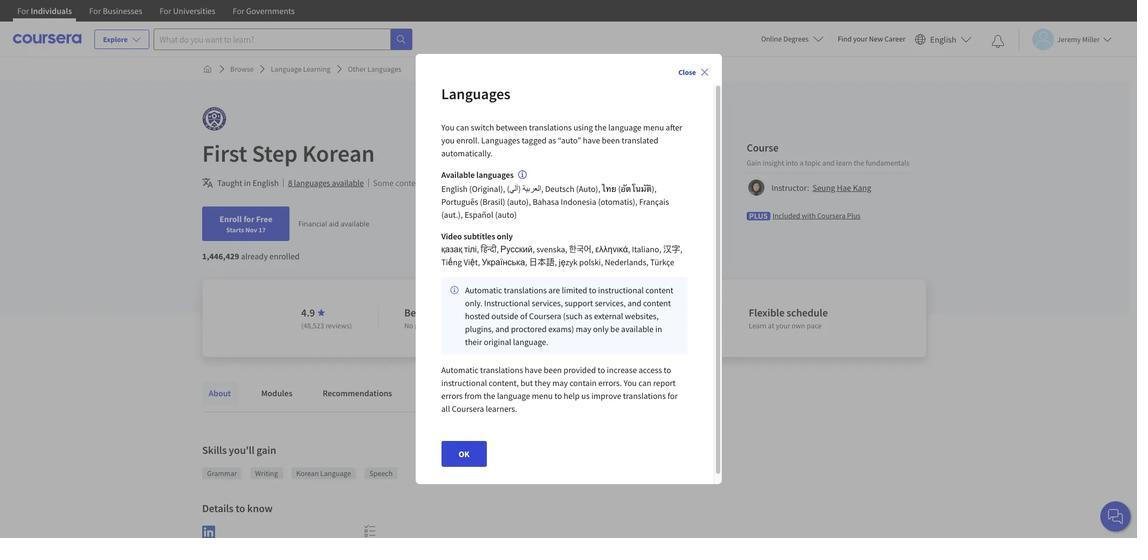 Task type: describe. For each thing, give the bounding box(es) containing it.
testimonials
[[422, 388, 469, 398]]

you'll
[[229, 443, 254, 457]]

languages for available
[[476, 169, 514, 180]]

already
[[241, 251, 268, 262]]

kang
[[853, 182, 871, 193]]

language inside automatic translations have been provided to increase access to instructional content, but they may contain errors. you can report errors from the language menu to help us improve translations for all coursera learners.
[[497, 390, 530, 401]]

available for 8 languages available
[[332, 177, 364, 188]]

you
[[441, 135, 455, 145]]

0 horizontal spatial english
[[253, 177, 279, 188]]

may inside automatic translations have been provided to increase access to instructional content, but they may contain errors. you can report errors from the language menu to help us improve translations for all coursera learners.
[[552, 377, 568, 388]]

reviews
[[500, 388, 530, 398]]

0 horizontal spatial language
[[271, 64, 302, 74]]

қазақ
[[441, 243, 462, 254]]

for inside enroll for free starts nov 17
[[244, 214, 254, 224]]

as inside the automatic translations are limited to instructional content only. instructional services, support services, and content hosted outside of coursera (such as external websites, plugins, and proctored exams) may only be available in their original language.
[[584, 310, 592, 321]]

available languages
[[441, 169, 514, 180]]

automatic for automatic translations are limited to instructional content only. instructional services, support services, and content hosted outside of coursera (such as external websites, plugins, and proctored exams) may only be available in their original language.
[[465, 284, 502, 295]]

a inside approx. 17 hours to complete 3 weeks at 5 hours a week
[[622, 321, 626, 331]]

русский,
[[501, 243, 535, 254]]

english for english (original), العربية (آلي), deutsch (auto), ไทย (อัตโนมัติ), português (brasil) (auto), bahasa indonesia (otomatis), français (aut.), español (auto)
[[441, 183, 468, 194]]

(อัตโนมัติ),
[[618, 183, 657, 194]]

pace
[[807, 321, 822, 331]]

week
[[628, 321, 644, 331]]

việt,
[[464, 256, 480, 267]]

gain
[[257, 443, 276, 457]]

errors
[[441, 390, 463, 401]]

browse
[[230, 64, 254, 74]]

to inside the automatic translations are limited to instructional content only. instructional services, support services, and content hosted outside of coursera (such as external websites, plugins, and proctored exams) may only be available in their original language.
[[589, 284, 596, 295]]

yonsei university image
[[202, 107, 226, 131]]

know
[[247, 501, 273, 515]]

1,446,429
[[202, 251, 239, 262]]

for inside automatic translations have been provided to increase access to instructional content, but they may contain errors. you can report errors from the language menu to help us improve translations for all coursera learners.
[[668, 390, 678, 401]]

course gain insight into a topic and learn the fundamentals
[[747, 140, 910, 167]]

translations inside the automatic translations are limited to instructional content only. instructional services, support services, and content hosted outside of coursera (such as external websites, plugins, and proctored exams) may only be available in their original language.
[[504, 284, 547, 295]]

your inside "link"
[[853, 34, 868, 44]]

translations down report
[[623, 390, 666, 401]]

translations inside you can switch between translations using the language menu after you enroll. languages tagged as "auto" have been translated automatically.
[[529, 122, 572, 133]]

other languages link
[[344, 59, 406, 79]]

0 vertical spatial coursera
[[817, 211, 846, 220]]

flexible
[[749, 306, 785, 319]]

4.9
[[301, 306, 315, 319]]

after
[[666, 122, 682, 133]]

learners.
[[486, 403, 517, 414]]

plugins,
[[465, 323, 494, 334]]

for businesses
[[89, 5, 142, 16]]

(auto)
[[495, 209, 517, 220]]

to up errors.
[[598, 364, 605, 375]]

learn
[[836, 158, 852, 167]]

necessary
[[479, 321, 511, 331]]

first
[[202, 139, 247, 168]]

and inside course gain insight into a topic and learn the fundamentals
[[823, 158, 835, 167]]

been inside you can switch between translations using the language menu after you enroll. languages tagged as "auto" have been translated automatically.
[[602, 135, 620, 145]]

available for financial aid available
[[341, 219, 369, 229]]

step
[[252, 139, 298, 168]]

may inside the automatic translations are limited to instructional content only. instructional services, support services, and content hosted outside of coursera (such as external websites, plugins, and proctored exams) may only be available in their original language.
[[576, 323, 591, 334]]

into
[[786, 158, 798, 167]]

free
[[256, 214, 273, 224]]

menu inside automatic translations have been provided to increase access to instructional content, but they may contain errors. you can report errors from the language menu to help us improve translations for all coursera learners.
[[532, 390, 553, 401]]

can inside automatic translations have been provided to increase access to instructional content, but they may contain errors. you can report errors from the language menu to help us improve translations for all coursera learners.
[[639, 377, 651, 388]]

of
[[520, 310, 527, 321]]

"auto"
[[558, 135, 581, 145]]

17 inside enroll for free starts nov 17
[[259, 225, 266, 234]]

seung
[[813, 182, 835, 193]]

coursera inside automatic translations have been provided to increase access to instructional content, but they may contain errors. you can report errors from the language menu to help us improve translations for all coursera learners.
[[452, 403, 484, 414]]

日本語,
[[529, 256, 557, 267]]

at inside flexible schedule learn at your own pace
[[768, 321, 774, 331]]

taught in english
[[217, 177, 279, 188]]

instructional inside the automatic translations are limited to instructional content only. instructional services, support services, and content hosted outside of coursera (such as external websites, plugins, and proctored exams) may only be available in their original language.
[[598, 284, 644, 295]]

us
[[581, 390, 590, 401]]

browse link
[[226, 59, 258, 79]]

0 vertical spatial hours
[[614, 306, 640, 319]]

coursera plus image
[[747, 212, 771, 220]]

chat with us image
[[1107, 508, 1124, 525]]

deutsch
[[545, 183, 574, 194]]

1 services, from the left
[[532, 297, 563, 308]]

automatic translations have been provided to increase access to instructional content, but they may contain errors. you can report errors from the language menu to help us improve translations for all coursera learners.
[[441, 364, 678, 414]]

polski,
[[579, 256, 603, 267]]

english for english
[[930, 34, 957, 44]]

learning
[[303, 64, 331, 74]]

for for businesses
[[89, 5, 101, 16]]

seung hae kang image
[[748, 179, 765, 195]]

you inside you can switch between translations using the language menu after you enroll. languages tagged as "auto" have been translated automatically.
[[441, 122, 454, 133]]

about link
[[202, 381, 237, 405]]

seung hae kang link
[[813, 182, 871, 193]]

close
[[678, 67, 696, 77]]

grammar
[[207, 469, 237, 478]]

flexible schedule learn at your own pace
[[749, 306, 828, 331]]

automatic translations are limited to instructional content only. instructional services, support services, and content hosted outside of coursera (such as external websites, plugins, and proctored exams) may only be available in their original language. element
[[441, 277, 688, 355]]

languages inside you can switch between translations using the language menu after you enroll. languages tagged as "auto" have been translated automatically.
[[481, 135, 520, 145]]

language inside you can switch between translations using the language menu after you enroll. languages tagged as "auto" have been translated automatically.
[[608, 122, 642, 133]]

for universities
[[160, 5, 215, 16]]

coursera inside the automatic translations are limited to instructional content only. instructional services, support services, and content hosted outside of coursera (such as external websites, plugins, and proctored exams) may only be available in their original language.
[[529, 310, 561, 321]]

report
[[653, 377, 676, 388]]

тілі,
[[464, 243, 479, 254]]

indonesia
[[561, 196, 596, 207]]

(auto),
[[576, 183, 600, 194]]

included with coursera plus link
[[773, 210, 861, 221]]

included
[[773, 211, 800, 220]]

tagged
[[522, 135, 547, 145]]

for individuals
[[17, 5, 72, 16]]

show notifications image
[[992, 35, 1005, 48]]

first step korean
[[202, 139, 375, 168]]

ok button
[[441, 441, 487, 467]]

your inside flexible schedule learn at your own pace
[[776, 321, 790, 331]]

5
[[597, 321, 601, 331]]

svenska,
[[536, 243, 567, 254]]

they
[[535, 377, 551, 388]]

hosted
[[465, 310, 490, 321]]

from
[[465, 390, 482, 401]]

have inside you can switch between translations using the language menu after you enroll. languages tagged as "auto" have been translated automatically.
[[583, 135, 600, 145]]

gain
[[747, 158, 761, 167]]

aid
[[329, 219, 339, 229]]

limited
[[562, 284, 587, 295]]

provided
[[564, 364, 596, 375]]

writing
[[255, 469, 278, 478]]

for for universities
[[160, 5, 171, 16]]

can inside you can switch between translations using the language menu after you enroll. languages tagged as "auto" have been translated automatically.
[[456, 122, 469, 133]]

ελληνικά,
[[595, 243, 630, 254]]

individuals
[[31, 5, 72, 16]]

as inside you can switch between translations using the language menu after you enroll. languages tagged as "auto" have been translated automatically.
[[548, 135, 556, 145]]

0 vertical spatial languages
[[368, 64, 401, 74]]

beginner level no previous experience necessary
[[404, 306, 511, 331]]

in inside the automatic translations are limited to instructional content only. instructional services, support services, and content hosted outside of coursera (such as external websites, plugins, and proctored exams) may only be available in their original language.
[[655, 323, 662, 334]]

topic
[[805, 158, 821, 167]]

only inside video subtitles only қазақ тілі, हिन्दी, русский, svenska, 한국어, ελληνικά, italiano, 汉字, tiếng việt, українська, 日本語, język polski, nederlands, türkçe
[[497, 231, 513, 241]]

more information on translated content image
[[518, 170, 527, 179]]

schedule
[[787, 306, 828, 319]]



Task type: vqa. For each thing, say whether or not it's contained in the screenshot.
the right London
no



Task type: locate. For each thing, give the bounding box(es) containing it.
0 horizontal spatial services,
[[532, 297, 563, 308]]

0 vertical spatial automatic
[[465, 284, 502, 295]]

only up русский,
[[497, 231, 513, 241]]

1 vertical spatial korean
[[296, 469, 319, 478]]

0 vertical spatial as
[[548, 135, 556, 145]]

0 vertical spatial your
[[853, 34, 868, 44]]

can down access
[[639, 377, 651, 388]]

1 vertical spatial and
[[628, 297, 641, 308]]

for left "businesses"
[[89, 5, 101, 16]]

1 vertical spatial have
[[525, 364, 542, 375]]

been right "auto"
[[602, 135, 620, 145]]

1 vertical spatial a
[[622, 321, 626, 331]]

translations up tagged
[[529, 122, 572, 133]]

languages for 8
[[294, 177, 330, 188]]

the right the learn
[[854, 158, 864, 167]]

and
[[823, 158, 835, 167], [628, 297, 641, 308], [495, 323, 509, 334]]

0 vertical spatial been
[[602, 135, 620, 145]]

tiếng
[[441, 256, 462, 267]]

automatic inside automatic translations have been provided to increase access to instructional content, but they may contain errors. you can report errors from the language menu to help us improve translations for all coursera learners.
[[441, 364, 479, 375]]

as
[[548, 135, 556, 145], [584, 310, 592, 321]]

0 horizontal spatial 17
[[259, 225, 266, 234]]

1 horizontal spatial language
[[320, 469, 351, 478]]

0 vertical spatial 17
[[259, 225, 266, 234]]

languages inside dialog
[[476, 169, 514, 180]]

0 vertical spatial can
[[456, 122, 469, 133]]

2 vertical spatial available
[[621, 323, 654, 334]]

0 vertical spatial instructional
[[598, 284, 644, 295]]

4 for from the left
[[233, 5, 244, 16]]

translated up (อัตโนมัติ),
[[622, 135, 658, 145]]

for down report
[[668, 390, 678, 401]]

1 horizontal spatial in
[[655, 323, 662, 334]]

available
[[332, 177, 364, 188], [341, 219, 369, 229], [621, 323, 654, 334]]

fundamentals
[[866, 158, 910, 167]]

italiano,
[[632, 243, 661, 254]]

1 vertical spatial may
[[576, 323, 591, 334]]

languages right 8
[[294, 177, 330, 188]]

1 vertical spatial language
[[497, 390, 530, 401]]

(original),
[[469, 183, 505, 194]]

close button
[[674, 62, 713, 82]]

1 vertical spatial coursera
[[529, 310, 561, 321]]

1 horizontal spatial can
[[639, 377, 651, 388]]

as left 5
[[584, 310, 592, 321]]

reviews link
[[493, 381, 537, 405]]

0 vertical spatial a
[[800, 158, 804, 167]]

2 horizontal spatial the
[[854, 158, 864, 167]]

languages dialog
[[415, 54, 722, 493]]

translations up "content,"
[[480, 364, 523, 375]]

the inside course gain insight into a topic and learn the fundamentals
[[854, 158, 864, 167]]

english right career
[[930, 34, 957, 44]]

1 horizontal spatial and
[[628, 297, 641, 308]]

1 horizontal spatial english
[[441, 183, 468, 194]]

1 vertical spatial only
[[593, 323, 609, 334]]

1 vertical spatial automatic
[[441, 364, 479, 375]]

services, down are on the bottom of page
[[532, 297, 563, 308]]

and down outside
[[495, 323, 509, 334]]

0 horizontal spatial be
[[456, 177, 465, 188]]

may left 5
[[576, 323, 591, 334]]

automatic
[[465, 284, 502, 295], [441, 364, 479, 375]]

0 horizontal spatial and
[[495, 323, 509, 334]]

8
[[288, 177, 292, 188]]

level
[[448, 306, 470, 319]]

menu down they
[[532, 390, 553, 401]]

only.
[[465, 297, 483, 308]]

automatic inside the automatic translations are limited to instructional content only. instructional services, support services, and content hosted outside of coursera (such as external websites, plugins, and proctored exams) may only be available in their original language.
[[465, 284, 502, 295]]

can up enroll.
[[456, 122, 469, 133]]

your left "own"
[[776, 321, 790, 331]]

1 horizontal spatial translated
[[622, 135, 658, 145]]

0 horizontal spatial can
[[456, 122, 469, 133]]

no
[[404, 321, 413, 331]]

the right from
[[483, 390, 495, 401]]

enrolled
[[270, 251, 300, 262]]

1 vertical spatial you
[[624, 377, 637, 388]]

have inside automatic translations have been provided to increase access to instructional content, but they may contain errors. you can report errors from the language menu to help us improve translations for all coursera learners.
[[525, 364, 542, 375]]

1 horizontal spatial the
[[595, 122, 607, 133]]

0 horizontal spatial coursera
[[452, 403, 484, 414]]

0 vertical spatial language
[[271, 64, 302, 74]]

content,
[[489, 377, 519, 388]]

2 for from the left
[[89, 5, 101, 16]]

english left 8
[[253, 177, 279, 188]]

0 vertical spatial be
[[456, 177, 465, 188]]

may up help
[[552, 377, 568, 388]]

automatic up only.
[[465, 284, 502, 295]]

0 horizontal spatial have
[[525, 364, 542, 375]]

be right not
[[456, 177, 465, 188]]

1 vertical spatial languages
[[441, 84, 511, 103]]

using
[[574, 122, 593, 133]]

in down websites,
[[655, 323, 662, 334]]

have up "but"
[[525, 364, 542, 375]]

0 horizontal spatial as
[[548, 135, 556, 145]]

korean right writing
[[296, 469, 319, 478]]

None search field
[[154, 28, 413, 50]]

your
[[853, 34, 868, 44], [776, 321, 790, 331]]

2 services, from the left
[[595, 297, 626, 308]]

modules link
[[255, 381, 299, 405]]

1 for from the left
[[17, 5, 29, 16]]

at right learn
[[768, 321, 774, 331]]

universities
[[173, 5, 215, 16]]

hours up the week
[[614, 306, 640, 319]]

1 at from the left
[[590, 321, 596, 331]]

automatic for automatic translations have been provided to increase access to instructional content, but they may contain errors. you can report errors from the language menu to help us improve translations for all coursera learners.
[[441, 364, 479, 375]]

1 horizontal spatial 17
[[601, 306, 612, 319]]

menu
[[643, 122, 664, 133], [532, 390, 553, 401]]

1 horizontal spatial may
[[552, 377, 568, 388]]

instructional inside automatic translations have been provided to increase access to instructional content, but they may contain errors. you can report errors from the language menu to help us improve translations for all coursera learners.
[[441, 377, 487, 388]]

language down "content,"
[[497, 390, 530, 401]]

1 horizontal spatial languages
[[476, 169, 514, 180]]

0 vertical spatial for
[[244, 214, 254, 224]]

english up português
[[441, 183, 468, 194]]

korean up 8 languages available on the left top of the page
[[302, 139, 375, 168]]

1 vertical spatial for
[[668, 390, 678, 401]]

languages right other
[[368, 64, 401, 74]]

language right using at the top of page
[[608, 122, 642, 133]]

1 horizontal spatial a
[[800, 158, 804, 167]]

have down using at the top of page
[[583, 135, 600, 145]]

to left help
[[555, 390, 562, 401]]

1 horizontal spatial services,
[[595, 297, 626, 308]]

only down external
[[593, 323, 609, 334]]

(such
[[563, 310, 583, 321]]

to up report
[[664, 364, 671, 375]]

for left governments
[[233, 5, 244, 16]]

english inside english (original), العربية (آلي), deutsch (auto), ไทย (อัตโนมัติ), português (brasil) (auto), bahasa indonesia (otomatis), français (aut.), español (auto)
[[441, 183, 468, 194]]

enroll.
[[456, 135, 480, 145]]

and right 'topic'
[[823, 158, 835, 167]]

0 horizontal spatial at
[[590, 321, 596, 331]]

at inside approx. 17 hours to complete 3 weeks at 5 hours a week
[[590, 321, 596, 331]]

businesses
[[103, 5, 142, 16]]

0 horizontal spatial the
[[483, 390, 495, 401]]

0 horizontal spatial been
[[544, 364, 562, 375]]

language left learning
[[271, 64, 302, 74]]

be inside the automatic translations are limited to instructional content only. instructional services, support services, and content hosted outside of coursera (such as external websites, plugins, and proctored exams) may only be available in their original language.
[[610, 323, 620, 334]]

may left not
[[425, 177, 441, 188]]

you down increase at bottom
[[624, 377, 637, 388]]

previous
[[415, 321, 442, 331]]

menu inside you can switch between translations using the language menu after you enroll. languages tagged as "auto" have been translated automatically.
[[643, 122, 664, 133]]

original
[[484, 336, 511, 347]]

0 horizontal spatial you
[[441, 122, 454, 133]]

at left 5
[[590, 321, 596, 331]]

the inside you can switch between translations using the language menu after you enroll. languages tagged as "auto" have been translated automatically.
[[595, 122, 607, 133]]

automatic up errors
[[441, 364, 479, 375]]

3 for from the left
[[160, 5, 171, 16]]

modules
[[261, 388, 292, 398]]

0 vertical spatial korean
[[302, 139, 375, 168]]

0 horizontal spatial your
[[776, 321, 790, 331]]

0 horizontal spatial instructional
[[441, 377, 487, 388]]

to up the week
[[642, 306, 652, 319]]

language left speech
[[320, 469, 351, 478]]

available right aid
[[341, 219, 369, 229]]

approx. 17 hours to complete 3 weeks at 5 hours a week
[[563, 306, 697, 331]]

1 vertical spatial translated
[[467, 177, 504, 188]]

starts
[[226, 225, 244, 234]]

for left "individuals"
[[17, 5, 29, 16]]

1 horizontal spatial at
[[768, 321, 774, 331]]

2 horizontal spatial and
[[823, 158, 835, 167]]

languages down between
[[481, 135, 520, 145]]

you inside automatic translations have been provided to increase access to instructional content, but they may contain errors. you can report errors from the language menu to help us improve translations for all coursera learners.
[[624, 377, 637, 388]]

coursera down from
[[452, 403, 484, 414]]

(aut.),
[[441, 209, 463, 220]]

1 vertical spatial language
[[320, 469, 351, 478]]

complete
[[654, 306, 697, 319]]

for left universities
[[160, 5, 171, 16]]

0 vertical spatial menu
[[643, 122, 664, 133]]

menu left after
[[643, 122, 664, 133]]

with
[[802, 211, 816, 220]]

instructional
[[484, 297, 530, 308]]

in
[[244, 177, 251, 188], [655, 323, 662, 334]]

proctored
[[511, 323, 547, 334]]

between
[[496, 122, 527, 133]]

한국어,
[[569, 243, 594, 254]]

available inside button
[[332, 177, 364, 188]]

0 horizontal spatial may
[[425, 177, 441, 188]]

languages up (original),
[[476, 169, 514, 180]]

العربية
[[523, 183, 541, 194]]

coursera image
[[13, 30, 81, 48]]

1 vertical spatial hours
[[603, 321, 621, 331]]

1 vertical spatial available
[[341, 219, 369, 229]]

languages up switch
[[441, 84, 511, 103]]

0 vertical spatial may
[[425, 177, 441, 188]]

2 vertical spatial content
[[643, 297, 671, 308]]

a inside course gain insight into a topic and learn the fundamentals
[[800, 158, 804, 167]]

home image
[[203, 65, 212, 73]]

as left "auto"
[[548, 135, 556, 145]]

the right using at the top of page
[[595, 122, 607, 133]]

17 inside approx. 17 hours to complete 3 weeks at 5 hours a week
[[601, 306, 612, 319]]

coursera left plus at top right
[[817, 211, 846, 220]]

to right the limited
[[589, 284, 596, 295]]

0 horizontal spatial translated
[[467, 177, 504, 188]]

course
[[747, 140, 779, 154]]

0 vertical spatial content
[[395, 177, 423, 188]]

0 horizontal spatial in
[[244, 177, 251, 188]]

details to know
[[202, 501, 273, 515]]

1 horizontal spatial only
[[593, 323, 609, 334]]

0 vertical spatial have
[[583, 135, 600, 145]]

your right the "find"
[[853, 34, 868, 44]]

instructor:
[[772, 182, 809, 193]]

bahasa
[[533, 196, 559, 207]]

2 vertical spatial and
[[495, 323, 509, 334]]

learn
[[749, 321, 767, 331]]

outside
[[491, 310, 518, 321]]

1 horizontal spatial for
[[668, 390, 678, 401]]

nov
[[245, 225, 257, 234]]

beginner
[[404, 306, 446, 319]]

汉字,
[[663, 243, 683, 254]]

a left the week
[[622, 321, 626, 331]]

hours right 5
[[603, 321, 621, 331]]

1 vertical spatial the
[[854, 158, 864, 167]]

available inside the automatic translations are limited to instructional content only. instructional services, support services, and content hosted outside of coursera (such as external websites, plugins, and proctored exams) may only be available in their original language.
[[621, 323, 654, 334]]

enroll for free starts nov 17
[[219, 214, 273, 234]]

0 vertical spatial only
[[497, 231, 513, 241]]

a right into
[[800, 158, 804, 167]]

english inside 'button'
[[930, 34, 957, 44]]

1 vertical spatial instructional
[[441, 377, 487, 388]]

2 horizontal spatial english
[[930, 34, 957, 44]]

0 vertical spatial available
[[332, 177, 364, 188]]

2 at from the left
[[768, 321, 774, 331]]

1 horizontal spatial have
[[583, 135, 600, 145]]

2 vertical spatial languages
[[481, 135, 520, 145]]

1 vertical spatial as
[[584, 310, 592, 321]]

2 horizontal spatial coursera
[[817, 211, 846, 220]]

services, up external
[[595, 297, 626, 308]]

content right some
[[395, 177, 423, 188]]

recommendations link
[[316, 381, 399, 405]]

1 horizontal spatial been
[[602, 135, 620, 145]]

to left know
[[236, 501, 245, 515]]

find your new career
[[838, 34, 906, 44]]

हिन्दी,
[[481, 243, 499, 254]]

korean
[[302, 139, 375, 168], [296, 469, 319, 478]]

translated inside you can switch between translations using the language menu after you enroll. languages tagged as "auto" have been translated automatically.
[[622, 135, 658, 145]]

external
[[594, 310, 623, 321]]

enroll
[[219, 214, 242, 224]]

new
[[869, 34, 883, 44]]

to inside approx. 17 hours to complete 3 weeks at 5 hours a week
[[642, 306, 652, 319]]

coursera up exams)
[[529, 310, 561, 321]]

taught
[[217, 177, 242, 188]]

for for individuals
[[17, 5, 29, 16]]

for
[[244, 214, 254, 224], [668, 390, 678, 401]]

translated up (brasil)
[[467, 177, 504, 188]]

instructional up from
[[441, 377, 487, 388]]

exams)
[[548, 323, 574, 334]]

instructional down nederlands,
[[598, 284, 644, 295]]

0 horizontal spatial only
[[497, 231, 513, 241]]

and up websites,
[[628, 297, 641, 308]]

17 right nov
[[259, 225, 266, 234]]

all
[[441, 403, 450, 414]]

available left some
[[332, 177, 364, 188]]

languages inside button
[[294, 177, 330, 188]]

be down external
[[610, 323, 620, 334]]

to
[[589, 284, 596, 295], [642, 306, 652, 319], [598, 364, 605, 375], [664, 364, 671, 375], [555, 390, 562, 401], [236, 501, 245, 515]]

testimonials link
[[416, 381, 476, 405]]

banner navigation
[[9, 0, 303, 30]]

2 horizontal spatial may
[[576, 323, 591, 334]]

1 vertical spatial in
[[655, 323, 662, 334]]

1 horizontal spatial menu
[[643, 122, 664, 133]]

been up they
[[544, 364, 562, 375]]

1 horizontal spatial your
[[853, 34, 868, 44]]

1 vertical spatial content
[[646, 284, 673, 295]]

(auto),
[[507, 196, 531, 207]]

instructional
[[598, 284, 644, 295], [441, 377, 487, 388]]

1 horizontal spatial you
[[624, 377, 637, 388]]

in right taught
[[244, 177, 251, 188]]

content up websites,
[[643, 297, 671, 308]]

you up the you
[[441, 122, 454, 133]]

switch
[[471, 122, 494, 133]]

0 vertical spatial you
[[441, 122, 454, 133]]

skills
[[202, 443, 227, 457]]

translations up instructional
[[504, 284, 547, 295]]

1 vertical spatial can
[[639, 377, 651, 388]]

experience
[[444, 321, 478, 331]]

8 languages available
[[288, 177, 364, 188]]

only inside the automatic translations are limited to instructional content only. instructional services, support services, and content hosted outside of coursera (such as external websites, plugins, and proctored exams) may only be available in their original language.
[[593, 323, 609, 334]]

translations
[[529, 122, 572, 133], [504, 284, 547, 295], [480, 364, 523, 375], [623, 390, 666, 401]]

17 up 5
[[601, 306, 612, 319]]

1 horizontal spatial coursera
[[529, 310, 561, 321]]

2 vertical spatial the
[[483, 390, 495, 401]]

for for governments
[[233, 5, 244, 16]]

1 horizontal spatial be
[[610, 323, 620, 334]]

the inside automatic translations have been provided to increase access to instructional content, but they may contain errors. you can report errors from the language menu to help us improve translations for all coursera learners.
[[483, 390, 495, 401]]

1 horizontal spatial language
[[608, 122, 642, 133]]

available
[[441, 169, 475, 180]]

1 horizontal spatial instructional
[[598, 284, 644, 295]]

some
[[373, 177, 394, 188]]

(48,523 reviews)
[[301, 321, 352, 331]]

improve
[[591, 390, 621, 401]]

errors.
[[598, 377, 622, 388]]

for up nov
[[244, 214, 254, 224]]

available down websites,
[[621, 323, 654, 334]]

ไทย
[[602, 183, 616, 194]]

1 horizontal spatial as
[[584, 310, 592, 321]]

websites,
[[625, 310, 659, 321]]

been inside automatic translations have been provided to increase access to instructional content, but they may contain errors. you can report errors from the language menu to help us improve translations for all coursera learners.
[[544, 364, 562, 375]]

0 horizontal spatial menu
[[532, 390, 553, 401]]

contain
[[570, 377, 597, 388]]

content up complete
[[646, 284, 673, 295]]



